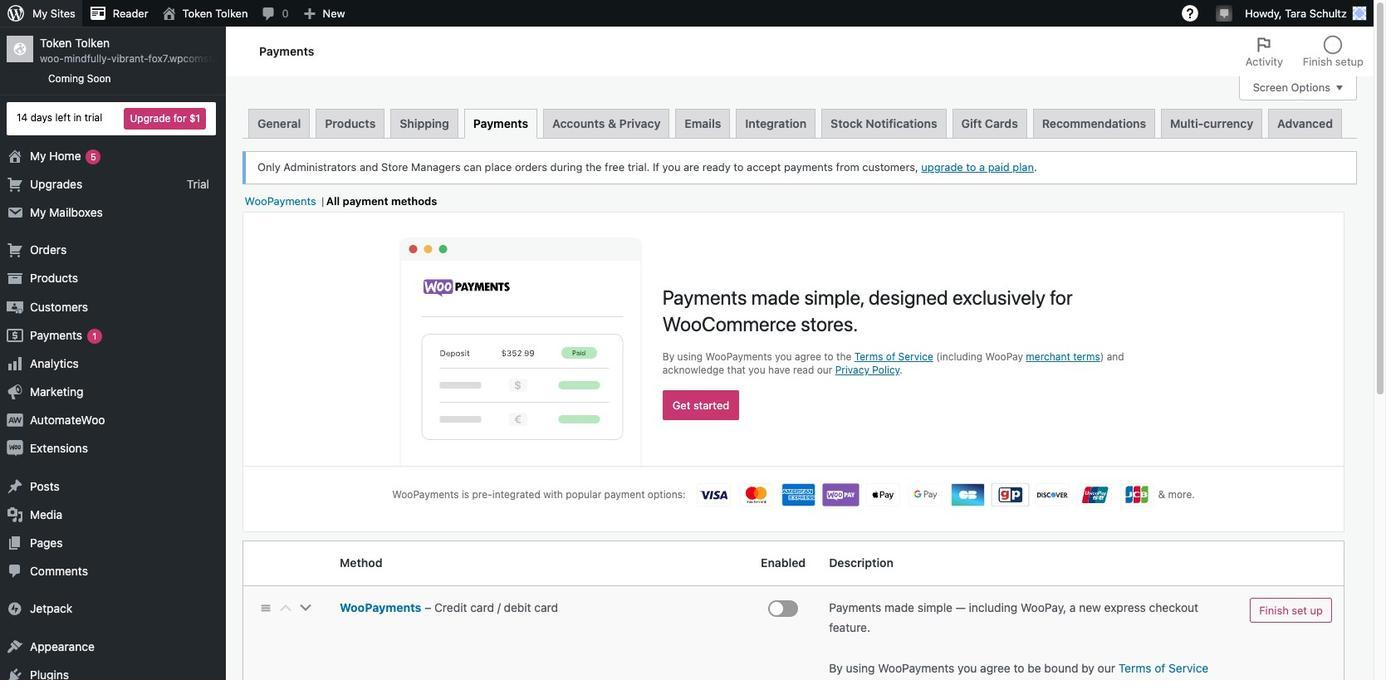 Task type: vqa. For each thing, say whether or not it's contained in the screenshot.
top Privacy
yes



Task type: describe. For each thing, give the bounding box(es) containing it.
days
[[30, 111, 52, 124]]

multi-currency
[[1170, 116, 1253, 130]]

privacy inside 'link'
[[619, 116, 661, 130]]

woopayments | all payment methods
[[245, 194, 437, 208]]

payments for payments link
[[473, 116, 528, 130]]

/
[[497, 600, 501, 614]]

by for by using woopayments you agree to the terms of service (including woopay merchant terms
[[663, 350, 675, 363]]

agree for the
[[795, 350, 821, 363]]

my for my sites
[[32, 7, 48, 20]]

debit
[[504, 600, 531, 614]]

to left "paid" at the right top of page
[[966, 160, 976, 174]]

0 vertical spatial products
[[325, 116, 376, 130]]

extensions link
[[0, 435, 226, 463]]

simple
[[918, 600, 953, 614]]

notifications
[[866, 116, 937, 130]]

made for simple,
[[751, 285, 800, 309]]

payments down 0
[[259, 44, 314, 58]]

using for by using woopayments you agree to the terms of service (including woopay merchant terms
[[677, 350, 703, 363]]

1 vertical spatial &
[[1158, 489, 1165, 501]]

shipping
[[400, 116, 449, 130]]

by for by using woopayments you agree to be bound by our terms of service
[[829, 661, 843, 675]]

options
[[1291, 81, 1331, 94]]

1
[[92, 330, 97, 341]]

and inside ) and acknowledge that you have read our
[[1107, 350, 1124, 363]]

merchant terms link
[[1026, 350, 1100, 363]]

1 vertical spatial .
[[900, 364, 903, 376]]

0 vertical spatial .
[[1034, 160, 1037, 174]]

finish set up
[[1259, 604, 1323, 617]]

1 horizontal spatial terms
[[1119, 661, 1152, 675]]

schultz
[[1309, 7, 1347, 20]]

paid
[[988, 160, 1010, 174]]

get started
[[673, 398, 729, 412]]

trial.
[[628, 160, 650, 174]]

is
[[462, 489, 469, 501]]

automatewoo link
[[0, 406, 226, 435]]

marketing
[[30, 385, 83, 399]]

trial
[[187, 177, 209, 191]]

multi-currency link
[[1161, 108, 1263, 137]]

jetpack
[[30, 602, 72, 616]]

1 vertical spatial service
[[1169, 661, 1209, 675]]

my mailboxes link
[[0, 198, 226, 227]]

0 vertical spatial service
[[898, 350, 933, 363]]

agree for be
[[980, 661, 1011, 675]]

upgrades
[[30, 177, 82, 191]]

woopayments for woopayments is pre-integrated with popular payment options:
[[392, 489, 459, 501]]

0 vertical spatial of
[[886, 350, 896, 363]]

media link
[[0, 501, 226, 529]]

products link inside main menu "navigation"
[[0, 264, 226, 293]]

our inside ) and acknowledge that you have read our
[[817, 364, 832, 376]]

tara
[[1285, 7, 1307, 20]]

all
[[326, 194, 340, 208]]

ready
[[702, 160, 731, 174]]

can
[[464, 160, 482, 174]]

only
[[257, 160, 280, 174]]

howdy, tara schultz
[[1245, 7, 1347, 20]]

posts link
[[0, 472, 226, 501]]

accept
[[747, 160, 781, 174]]

comments link
[[0, 557, 226, 586]]

to left 'be'
[[1014, 661, 1024, 675]]

main menu navigation
[[0, 27, 261, 680]]

a inside payments made simple — including woopay, a new express checkout feature.
[[1070, 600, 1076, 614]]

reader
[[113, 7, 148, 20]]

acknowledge
[[663, 364, 724, 376]]

0 horizontal spatial payment
[[343, 194, 388, 208]]

woopayments is pre-integrated with popular payment options:
[[392, 489, 686, 501]]

notification image
[[1218, 6, 1231, 19]]

feature.
[[829, 621, 870, 635]]

finish setup button
[[1293, 27, 1374, 76]]

get
[[673, 398, 690, 412]]

(including
[[936, 350, 983, 363]]

token for token tolken woo-mindfully-vibrant-fox7.wpcomstaging.com coming soon
[[40, 36, 72, 50]]

14
[[17, 111, 28, 124]]

automatewoo
[[30, 413, 105, 427]]

left
[[55, 111, 71, 124]]

new
[[323, 7, 345, 20]]

extensions
[[30, 441, 88, 456]]

1 card from the left
[[470, 600, 494, 614]]

made for simple
[[885, 600, 914, 614]]

all payment methods link
[[324, 192, 439, 210]]

managers
[[411, 160, 461, 174]]

0 horizontal spatial terms of service link
[[854, 350, 933, 363]]

woopayments up that
[[705, 350, 772, 363]]

activity button
[[1236, 27, 1293, 76]]

from
[[836, 160, 859, 174]]

$1
[[189, 112, 200, 124]]

finish for finish set up
[[1259, 604, 1289, 617]]

read
[[793, 364, 814, 376]]

mailboxes
[[49, 205, 103, 219]]

vibrant-
[[111, 52, 148, 65]]

activity
[[1246, 55, 1283, 68]]

terms
[[1073, 350, 1100, 363]]

0
[[282, 7, 289, 20]]

to right ready
[[734, 160, 744, 174]]

customers,
[[862, 160, 918, 174]]

payments made simple — including woopay, a new express checkout feature.
[[829, 600, 1199, 635]]

stock notifications link
[[822, 108, 946, 137]]

1 horizontal spatial our
[[1098, 661, 1115, 675]]

recommendations link
[[1033, 108, 1155, 137]]

analytics link
[[0, 350, 226, 378]]

& more.
[[1158, 489, 1195, 501]]

1 vertical spatial of
[[1155, 661, 1166, 675]]

upgrade for $1 button
[[124, 108, 206, 129]]

shipping link
[[391, 108, 458, 137]]

pages
[[30, 536, 63, 550]]

screen options
[[1253, 81, 1331, 94]]

payments for payments made simple, designed exclusively for woocommerce stores.
[[663, 285, 747, 309]]

coming
[[48, 72, 84, 85]]

advanced
[[1277, 116, 1333, 130]]

only administrators and store managers can place orders during the free trial. if you are ready to accept payments from customers, upgrade to a paid plan .
[[257, 160, 1037, 174]]

0 vertical spatial woopayments link
[[243, 192, 318, 210]]

you up have
[[775, 350, 792, 363]]

set
[[1292, 604, 1307, 617]]

customers link
[[0, 293, 226, 321]]



Task type: locate. For each thing, give the bounding box(es) containing it.
& right accounts
[[608, 116, 616, 130]]

0 horizontal spatial privacy
[[619, 116, 661, 130]]

payments up feature.
[[829, 600, 881, 614]]

0 vertical spatial payment
[[343, 194, 388, 208]]

a
[[979, 160, 985, 174], [1070, 600, 1076, 614]]

payment
[[343, 194, 388, 208], [604, 489, 645, 501]]

have
[[768, 364, 790, 376]]

made up woocommerce
[[751, 285, 800, 309]]

. right "paid" at the right top of page
[[1034, 160, 1037, 174]]

store
[[381, 160, 408, 174]]

0 vertical spatial my
[[32, 7, 48, 20]]

for inside payments made simple, designed exclusively for woocommerce stores.
[[1050, 285, 1073, 309]]

.
[[1034, 160, 1037, 174], [900, 364, 903, 376]]

privacy policy link
[[835, 364, 900, 376]]

popular
[[566, 489, 601, 501]]

0 vertical spatial the
[[585, 160, 602, 174]]

emails link
[[676, 108, 730, 137]]

1 vertical spatial woopayments link
[[340, 600, 421, 614]]

toolbar navigation
[[0, 0, 1374, 30]]

payments inside payments link
[[473, 116, 528, 130]]

marketing link
[[0, 378, 226, 406]]

finish inside finish set up link
[[1259, 604, 1289, 617]]

comments
[[30, 564, 88, 578]]

description
[[829, 556, 894, 570]]

payments 1
[[30, 328, 97, 342]]

– credit
[[425, 600, 467, 614]]

made left simple
[[885, 600, 914, 614]]

0 horizontal spatial of
[[886, 350, 896, 363]]

payments inside payments made simple — including woopay, a new express checkout feature.
[[829, 600, 881, 614]]

1 horizontal spatial payment
[[604, 489, 645, 501]]

my for my home 5
[[30, 148, 46, 162]]

0 horizontal spatial &
[[608, 116, 616, 130]]

1 horizontal spatial agree
[[980, 661, 1011, 675]]

agree up read
[[795, 350, 821, 363]]

using for by using woopayments you agree to be bound by our terms of service
[[846, 661, 875, 675]]

payments
[[259, 44, 314, 58], [473, 116, 528, 130], [663, 285, 747, 309], [30, 328, 82, 342], [829, 600, 881, 614]]

card left /
[[470, 600, 494, 614]]

woopayments link down method
[[340, 600, 421, 614]]

stock notifications
[[831, 116, 937, 130]]

. down the by using woopayments you agree to the terms of service (including woopay merchant terms at bottom
[[900, 364, 903, 376]]

and right ')'
[[1107, 350, 1124, 363]]

my for my mailboxes
[[30, 205, 46, 219]]

by using woopayments you agree to the terms of service (including woopay merchant terms
[[663, 350, 1100, 363]]

token tolken woo-mindfully-vibrant-fox7.wpcomstaging.com coming soon
[[40, 36, 261, 85]]

enabled
[[761, 556, 806, 570]]

privacy up trial.
[[619, 116, 661, 130]]

card right debit
[[534, 600, 558, 614]]

gift
[[961, 116, 982, 130]]

1 vertical spatial terms
[[1119, 661, 1152, 675]]

orders
[[30, 243, 67, 257]]

woopay,
[[1021, 600, 1067, 614]]

and left the store
[[360, 160, 378, 174]]

& left more.
[[1158, 489, 1165, 501]]

)
[[1100, 350, 1104, 363]]

my left 'home'
[[30, 148, 46, 162]]

1 vertical spatial our
[[1098, 661, 1115, 675]]

0 horizontal spatial the
[[585, 160, 602, 174]]

0 link
[[255, 0, 295, 27]]

0 horizontal spatial service
[[898, 350, 933, 363]]

my sites link
[[0, 0, 82, 27]]

token inside token tolken woo-mindfully-vibrant-fox7.wpcomstaging.com coming soon
[[40, 36, 72, 50]]

tab list
[[1236, 27, 1374, 76]]

tolken for token tolken woo-mindfully-vibrant-fox7.wpcomstaging.com coming soon
[[75, 36, 110, 50]]

1 vertical spatial terms of service link
[[1119, 661, 1209, 675]]

a left "paid" at the right top of page
[[979, 160, 985, 174]]

checkout
[[1149, 600, 1199, 614]]

tolken inside toolbar navigation
[[215, 7, 248, 20]]

my left sites
[[32, 7, 48, 20]]

policy
[[872, 364, 900, 376]]

payments made simple, designed exclusively for woocommerce stores.
[[663, 285, 1073, 335]]

1 horizontal spatial token
[[182, 7, 212, 20]]

finish for finish setup
[[1303, 55, 1332, 68]]

1 horizontal spatial of
[[1155, 661, 1166, 675]]

howdy,
[[1245, 7, 1282, 20]]

0 horizontal spatial .
[[900, 364, 903, 376]]

14 days left in trial
[[17, 111, 102, 124]]

the
[[585, 160, 602, 174], [836, 350, 852, 363]]

1 horizontal spatial using
[[846, 661, 875, 675]]

reader link
[[82, 0, 155, 27]]

0 horizontal spatial terms
[[854, 350, 883, 363]]

analytics
[[30, 356, 79, 370]]

1 horizontal spatial privacy
[[835, 364, 870, 376]]

are
[[684, 160, 699, 174]]

using down feature.
[[846, 661, 875, 675]]

woopayments down simple
[[878, 661, 955, 675]]

0 vertical spatial using
[[677, 350, 703, 363]]

products inside main menu "navigation"
[[30, 271, 78, 285]]

1 vertical spatial and
[[1107, 350, 1124, 363]]

0 vertical spatial terms of service link
[[854, 350, 933, 363]]

0 vertical spatial products link
[[316, 108, 385, 137]]

1 horizontal spatial made
[[885, 600, 914, 614]]

tolken left 0 link
[[215, 7, 248, 20]]

token up "fox7.wpcomstaging.com"
[[182, 7, 212, 20]]

products up customers
[[30, 271, 78, 285]]

including
[[969, 600, 1018, 614]]

finish left set
[[1259, 604, 1289, 617]]

0 horizontal spatial token
[[40, 36, 72, 50]]

service up the policy
[[898, 350, 933, 363]]

1 vertical spatial my
[[30, 148, 46, 162]]

payments up analytics
[[30, 328, 82, 342]]

1 vertical spatial using
[[846, 661, 875, 675]]

for left $1
[[173, 112, 186, 124]]

get started link
[[663, 390, 739, 420]]

1 vertical spatial made
[[885, 600, 914, 614]]

privacy down the by using woopayments you agree to the terms of service (including woopay merchant terms at bottom
[[835, 364, 870, 376]]

1 horizontal spatial by
[[829, 661, 843, 675]]

payments for payments made simple — including woopay, a new express checkout feature.
[[829, 600, 881, 614]]

the up privacy policy link
[[836, 350, 852, 363]]

of
[[886, 350, 896, 363], [1155, 661, 1166, 675]]

fox7.wpcomstaging.com
[[148, 52, 261, 65]]

by up acknowledge
[[663, 350, 675, 363]]

1 vertical spatial products
[[30, 271, 78, 285]]

privacy policy .
[[835, 364, 903, 376]]

0 vertical spatial by
[[663, 350, 675, 363]]

made inside payments made simple, designed exclusively for woocommerce stores.
[[751, 285, 800, 309]]

1 vertical spatial token
[[40, 36, 72, 50]]

token for token tolken
[[182, 7, 212, 20]]

0 horizontal spatial card
[[470, 600, 494, 614]]

0 horizontal spatial made
[[751, 285, 800, 309]]

1 horizontal spatial finish
[[1303, 55, 1332, 68]]

0 horizontal spatial by
[[663, 350, 675, 363]]

sites
[[51, 7, 75, 20]]

service
[[898, 350, 933, 363], [1169, 661, 1209, 675]]

0 vertical spatial and
[[360, 160, 378, 174]]

using up acknowledge
[[677, 350, 703, 363]]

1 horizontal spatial for
[[1050, 285, 1073, 309]]

gift cards link
[[952, 108, 1027, 137]]

our right read
[[817, 364, 832, 376]]

you right that
[[749, 364, 766, 376]]

0 vertical spatial privacy
[[619, 116, 661, 130]]

general
[[257, 116, 301, 130]]

0 horizontal spatial agree
[[795, 350, 821, 363]]

integrated
[[492, 489, 541, 501]]

service down checkout
[[1169, 661, 1209, 675]]

1 horizontal spatial &
[[1158, 489, 1165, 501]]

simple,
[[804, 285, 864, 309]]

1 horizontal spatial .
[[1034, 160, 1037, 174]]

1 horizontal spatial woopayments link
[[340, 600, 421, 614]]

for inside "button"
[[173, 112, 186, 124]]

privacy
[[619, 116, 661, 130], [835, 364, 870, 376]]

tolken for token tolken
[[215, 7, 248, 20]]

0 vertical spatial terms
[[854, 350, 883, 363]]

payments inside main menu "navigation"
[[30, 328, 82, 342]]

1 horizontal spatial terms of service link
[[1119, 661, 1209, 675]]

1 horizontal spatial a
[[1070, 600, 1076, 614]]

woopayments for woopayments | all payment methods
[[245, 194, 316, 208]]

0 horizontal spatial for
[[173, 112, 186, 124]]

new
[[1079, 600, 1101, 614]]

you inside ) and acknowledge that you have read our
[[749, 364, 766, 376]]

the left free
[[585, 160, 602, 174]]

terms of service link down checkout
[[1119, 661, 1209, 675]]

0 vertical spatial a
[[979, 160, 985, 174]]

terms of service link up the policy
[[854, 350, 933, 363]]

cards
[[985, 116, 1018, 130]]

and
[[360, 160, 378, 174], [1107, 350, 1124, 363]]

0 vertical spatial made
[[751, 285, 800, 309]]

pages link
[[0, 529, 226, 557]]

1 vertical spatial privacy
[[835, 364, 870, 376]]

tolken inside token tolken woo-mindfully-vibrant-fox7.wpcomstaging.com coming soon
[[75, 36, 110, 50]]

token up woo-
[[40, 36, 72, 50]]

finish set up link
[[1250, 598, 1332, 623]]

payment right popular
[[604, 489, 645, 501]]

0 vertical spatial &
[[608, 116, 616, 130]]

made inside payments made simple — including woopay, a new express checkout feature.
[[885, 600, 914, 614]]

my down upgrades
[[30, 205, 46, 219]]

emails
[[685, 116, 721, 130]]

tolken up mindfully-
[[75, 36, 110, 50]]

0 horizontal spatial woopayments link
[[243, 192, 318, 210]]

to
[[734, 160, 744, 174], [966, 160, 976, 174], [824, 350, 834, 363], [1014, 661, 1024, 675]]

place
[[485, 160, 512, 174]]

integration link
[[736, 108, 816, 137]]

0 vertical spatial token
[[182, 7, 212, 20]]

0 horizontal spatial finish
[[1259, 604, 1289, 617]]

1 horizontal spatial products
[[325, 116, 376, 130]]

1 horizontal spatial card
[[534, 600, 558, 614]]

recommendations
[[1042, 116, 1146, 130]]

token
[[182, 7, 212, 20], [40, 36, 72, 50]]

card
[[470, 600, 494, 614], [534, 600, 558, 614]]

) and acknowledge that you have read our
[[663, 350, 1124, 376]]

1 horizontal spatial and
[[1107, 350, 1124, 363]]

woopayments down method
[[340, 600, 421, 614]]

1 vertical spatial a
[[1070, 600, 1076, 614]]

0 horizontal spatial products link
[[0, 264, 226, 293]]

2 card from the left
[[534, 600, 558, 614]]

orders
[[515, 160, 547, 174]]

finish
[[1303, 55, 1332, 68], [1259, 604, 1289, 617]]

upgrade
[[921, 160, 963, 174]]

you down —
[[958, 661, 977, 675]]

1 horizontal spatial the
[[836, 350, 852, 363]]

0 horizontal spatial a
[[979, 160, 985, 174]]

1 vertical spatial tolken
[[75, 36, 110, 50]]

1 horizontal spatial tolken
[[215, 7, 248, 20]]

for up merchant terms link
[[1050, 285, 1073, 309]]

jetpack link
[[0, 595, 226, 623]]

stock
[[831, 116, 863, 130]]

products link up the administrators
[[316, 108, 385, 137]]

you right if
[[662, 160, 681, 174]]

0 vertical spatial for
[[173, 112, 186, 124]]

1 vertical spatial payment
[[604, 489, 645, 501]]

using
[[677, 350, 703, 363], [846, 661, 875, 675]]

2 vertical spatial my
[[30, 205, 46, 219]]

of down checkout
[[1155, 661, 1166, 675]]

finish up options
[[1303, 55, 1332, 68]]

& inside 'link'
[[608, 116, 616, 130]]

woopayments left is in the left bottom of the page
[[392, 489, 459, 501]]

0 vertical spatial our
[[817, 364, 832, 376]]

1 horizontal spatial products link
[[316, 108, 385, 137]]

payments up woocommerce
[[663, 285, 747, 309]]

terms of service link
[[854, 350, 933, 363], [1119, 661, 1209, 675]]

screen
[[1253, 81, 1288, 94]]

finish setup
[[1303, 55, 1364, 68]]

terms right "by" on the right bottom of page
[[1119, 661, 1152, 675]]

0 horizontal spatial using
[[677, 350, 703, 363]]

0 vertical spatial agree
[[795, 350, 821, 363]]

terms up the privacy policy .
[[854, 350, 883, 363]]

upgrade to a paid plan link
[[921, 160, 1034, 174]]

tab list containing activity
[[1236, 27, 1374, 76]]

made
[[751, 285, 800, 309], [885, 600, 914, 614]]

1 vertical spatial finish
[[1259, 604, 1289, 617]]

0 horizontal spatial our
[[817, 364, 832, 376]]

0 horizontal spatial products
[[30, 271, 78, 285]]

to down stores.
[[824, 350, 834, 363]]

products up the administrators
[[325, 116, 376, 130]]

my inside 'link'
[[32, 7, 48, 20]]

0 horizontal spatial tolken
[[75, 36, 110, 50]]

1 vertical spatial by
[[829, 661, 843, 675]]

accounts & privacy link
[[543, 108, 670, 137]]

agree left 'be'
[[980, 661, 1011, 675]]

upgrade for $1
[[130, 112, 200, 124]]

0 vertical spatial finish
[[1303, 55, 1332, 68]]

a left "new"
[[1070, 600, 1076, 614]]

payments inside payments made simple, designed exclusively for woocommerce stores.
[[663, 285, 747, 309]]

home
[[49, 148, 81, 162]]

payments up place
[[473, 116, 528, 130]]

by down feature.
[[829, 661, 843, 675]]

the "woopayments" payment method is currently disabled element
[[768, 600, 798, 617]]

woopayments
[[245, 194, 316, 208], [705, 350, 772, 363], [392, 489, 459, 501], [340, 600, 421, 614], [878, 661, 955, 675]]

woopayments for woopayments – credit card / debit card
[[340, 600, 421, 614]]

terms
[[854, 350, 883, 363], [1119, 661, 1152, 675]]

products link up 1
[[0, 264, 226, 293]]

0 horizontal spatial and
[[360, 160, 378, 174]]

0 vertical spatial tolken
[[215, 7, 248, 20]]

setup
[[1335, 55, 1364, 68]]

finish inside finish setup button
[[1303, 55, 1332, 68]]

woopayments down only
[[245, 194, 316, 208]]

1 vertical spatial for
[[1050, 285, 1073, 309]]

payment right all
[[343, 194, 388, 208]]

designed
[[869, 285, 948, 309]]

woopayments link down only
[[243, 192, 318, 210]]

1 horizontal spatial service
[[1169, 661, 1209, 675]]

1 vertical spatial the
[[836, 350, 852, 363]]

free
[[605, 160, 625, 174]]

accounts & privacy
[[552, 116, 661, 130]]

token inside token tolken link
[[182, 7, 212, 20]]

1 vertical spatial agree
[[980, 661, 1011, 675]]

our right "by" on the right bottom of page
[[1098, 661, 1115, 675]]

of up the policy
[[886, 350, 896, 363]]

1 vertical spatial products link
[[0, 264, 226, 293]]



